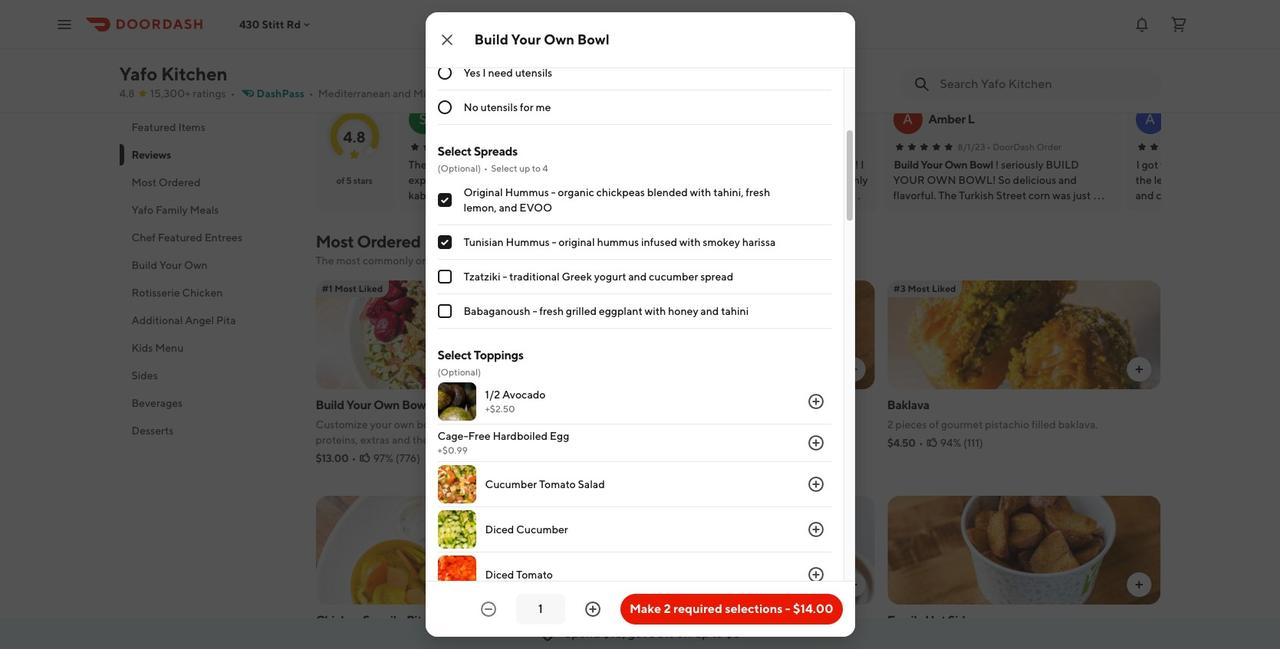 Task type: vqa. For each thing, say whether or not it's contained in the screenshot.
$2.99 for 7-Eleven
no



Task type: describe. For each thing, give the bounding box(es) containing it.
diced tomato
[[485, 569, 553, 582]]

make 2 required selections - $14.00
[[630, 602, 833, 617]]

grilled
[[566, 305, 597, 318]]

up for off
[[695, 627, 709, 641]]

spreads
[[474, 144, 518, 159]]

2 a from the left
[[1145, 111, 1155, 127]]

• right $13.00
[[352, 453, 356, 465]]

1 vertical spatial sides
[[948, 614, 977, 628]]

family hot sides
[[887, 614, 977, 628]]

original
[[559, 236, 595, 249]]

required
[[451, 43, 489, 55]]

yes i need utensils
[[464, 67, 552, 79]]

sides button
[[119, 362, 297, 390]]

selections
[[725, 602, 783, 617]]

cage-free hardboiled egg +$0.99
[[438, 430, 569, 457]]

additional
[[132, 314, 183, 327]]

add item to cart image for family hot sides
[[1133, 579, 1146, 591]]

bowl inside 'build your own bowl customize your own bowl!  choose your base, toppings, proteins, extras and then sauces!'
[[402, 398, 429, 413]]

traditional
[[509, 271, 560, 283]]

baklava image
[[887, 281, 1161, 390]]

with left honey
[[645, 305, 666, 318]]

1/2 avocado +$2.50
[[485, 389, 546, 415]]

babaganoush - fresh grilled eggplant with honey and tahini
[[464, 305, 749, 318]]

0 horizontal spatial 4.8
[[119, 87, 135, 100]]

1 vertical spatial featured
[[158, 232, 202, 244]]

• inside select spreads (optional) • select up to 4
[[484, 163, 488, 174]]

Yes I need utensils radio
[[438, 66, 451, 80]]

you inside kids entrée kid sized entrée where you pick a protein and side.
[[714, 634, 732, 647]]

and inside most ordered the most commonly ordered items and dishes from this store
[[485, 255, 504, 267]]

0 items, open order cart image
[[1170, 15, 1188, 33]]

decrease quantity by 1 image
[[479, 601, 498, 619]]

i
[[483, 67, 486, 79]]

rotisserie chicken
[[132, 287, 223, 299]]

(776)
[[395, 453, 420, 465]]

most ordered the most commonly ordered items and dishes from this store
[[316, 232, 609, 267]]

0 vertical spatial utensils
[[515, 67, 552, 79]]

no utensils for me
[[464, 101, 551, 114]]

made,
[[694, 419, 724, 431]]

kids for entrée
[[601, 614, 625, 628]]

fresh inside original hummus - organic chickpeas blended with tahini, fresh lemon, and evoo
[[746, 187, 770, 199]]

diced for diced cucumber
[[485, 524, 514, 536]]

build your own bowl inside 'dialog'
[[474, 31, 610, 48]]

1 liked from the left
[[359, 283, 383, 295]]

add item to cart image for bite sized baked pitas stuffed with chicken, spinach,
[[562, 579, 574, 591]]

1/2
[[485, 389, 500, 401]]

reviews 15,300+ ratings • 141 public reviews
[[316, 47, 487, 82]]

to for $8
[[712, 627, 723, 641]]

and inside original hummus - organic chickpeas blended with tahini, fresh lemon, and evoo
[[499, 202, 517, 214]]

review
[[1044, 65, 1081, 77]]

Current quantity is 1 number field
[[525, 601, 556, 618]]

toppings
[[474, 348, 523, 363]]

add review
[[1021, 65, 1081, 77]]

most inside button
[[132, 176, 157, 189]]

scratch
[[656, 419, 692, 431]]

tzatziki
[[464, 271, 500, 283]]

diced cucumber
[[485, 524, 568, 536]]

baked
[[365, 634, 395, 647]]

to for 4
[[532, 163, 541, 174]]

1 vertical spatial cucumber
[[516, 524, 568, 536]]

15,300+ ratings •
[[150, 87, 235, 100]]

add item to cart image for craveable, scratch made, hot sides.
[[847, 364, 860, 376]]

add item to cart image for kids entrée
[[847, 579, 860, 591]]

sized for chicken
[[338, 634, 363, 647]]

#2 most liked
[[608, 283, 670, 295]]

kids menu button
[[119, 334, 297, 362]]

0 horizontal spatial ratings
[[193, 87, 226, 100]]

build your own
[[132, 259, 208, 272]]

sauces!
[[437, 434, 474, 446]]

mi
[[581, 87, 593, 100]]

with inside chicken spanikopita bite sized baked pitas stuffed with chicken, spinach,
[[460, 634, 481, 647]]

salad
[[578, 479, 605, 491]]

reviews for reviews 15,300+ ratings • 141 public reviews
[[316, 47, 378, 67]]

from
[[539, 255, 562, 267]]

previous image
[[1112, 65, 1124, 77]]

public
[[417, 70, 448, 82]]

close build your own bowl image
[[438, 31, 456, 49]]

0 vertical spatial featured
[[132, 121, 176, 133]]

spinach,
[[526, 634, 567, 647]]

next image
[[1142, 65, 1155, 77]]

ordered for most ordered the most commonly ordered items and dishes from this store
[[357, 232, 421, 252]]

and down 141
[[393, 87, 411, 100]]

s
[[419, 111, 427, 127]]

#3
[[893, 283, 906, 295]]

• right 8/1/23
[[987, 141, 991, 153]]

sized for kids
[[620, 634, 645, 647]]

- inside button
[[785, 602, 791, 617]]

bowl inside "build your own bowl" "button"
[[969, 159, 993, 171]]

(optional) for spreads
[[438, 163, 481, 174]]

family inside button
[[156, 204, 188, 216]]

store
[[584, 255, 609, 267]]

$4.50
[[887, 437, 916, 449]]

most ordered
[[132, 176, 201, 189]]

430 stitt rd
[[239, 18, 301, 30]]

pick
[[734, 634, 755, 647]]

0 horizontal spatial 15,300+
[[150, 87, 191, 100]]

up for select
[[519, 163, 530, 174]]

toppings,
[[537, 419, 583, 431]]

original
[[464, 187, 503, 199]]

(43)
[[508, 8, 528, 21]]

hummus for tunisian
[[506, 236, 550, 249]]

customize
[[316, 419, 368, 431]]

make 2 required selections - $14.00 button
[[620, 594, 843, 625]]

street
[[489, 87, 520, 100]]

yafo for yafo family meals
[[132, 204, 154, 216]]

Tzatziki - traditional Greek yogurt and cucumber spread checkbox
[[438, 270, 451, 284]]

stars
[[353, 175, 372, 186]]

2 for required
[[664, 602, 671, 617]]

entrees
[[205, 232, 242, 244]]

angel
[[185, 314, 214, 327]]

pistachio
[[985, 419, 1029, 431]]

meals
[[190, 204, 219, 216]]

increase quantity by 1 image for cucumber tomato salad
[[807, 476, 825, 494]]

reviews link
[[316, 47, 378, 67]]

select toppings group
[[438, 348, 831, 650]]

craveable, scratch made, hot sides.
[[601, 419, 772, 431]]

hummus
[[597, 236, 639, 249]]

kitchen
[[161, 63, 228, 84]]

grace b
[[686, 112, 729, 127]]

#1 most liked
[[322, 283, 383, 295]]

do you need utensils? group
[[438, 24, 831, 125]]

stitt
[[262, 18, 284, 30]]

infused
[[641, 236, 677, 249]]

family hot sides image
[[887, 496, 1161, 605]]

kids menu
[[132, 342, 184, 354]]

• inside do you need utensils? group
[[492, 43, 496, 55]]

select spreads group
[[438, 144, 831, 329]]

add review button
[[1012, 59, 1090, 84]]

greek
[[562, 271, 592, 283]]

Tunisian Hummus - original hummus infused with smokey harissa checkbox
[[438, 236, 451, 249]]

chicken inside button
[[182, 287, 223, 299]]

kids entrée image
[[601, 496, 875, 605]]

Original Hummus - organic chickpeas blended with tahini, fresh lemon, and EVOO checkbox
[[438, 193, 451, 207]]

order for a
[[1037, 141, 1062, 153]]

me
[[536, 101, 551, 114]]

• inside the reviews 15,300+ ratings • 141 public reviews
[[394, 70, 398, 82]]

select left 11/16/23
[[438, 144, 472, 159]]

0 vertical spatial cucumber
[[485, 479, 537, 491]]

organic
[[558, 187, 594, 199]]

rd
[[286, 18, 301, 30]]

diced for diced tomato
[[485, 569, 514, 582]]

a
[[757, 634, 763, 647]]

chef featured entrees button
[[119, 224, 297, 252]]

tunisian hummus - original hummus infused with smokey harissa
[[464, 236, 776, 249]]

most for #3 most liked
[[908, 283, 930, 295]]

kids for menu
[[132, 342, 153, 354]]

select down spreads
[[491, 163, 517, 174]]

doordash for a
[[993, 141, 1035, 153]]

harissa
[[742, 236, 776, 249]]

0 horizontal spatial fresh
[[539, 305, 564, 318]]

bite
[[316, 634, 336, 647]]

97% (776)
[[373, 453, 420, 465]]

(optional) for toppings
[[438, 367, 481, 378]]

own inside build your own button
[[184, 259, 208, 272]]

then
[[412, 434, 435, 446]]



Task type: locate. For each thing, give the bounding box(es) containing it.
0 horizontal spatial kids
[[132, 342, 153, 354]]

family
[[156, 204, 188, 216], [887, 614, 923, 628]]

do you need utensils?
[[438, 25, 555, 39]]

hummus inside original hummus - organic chickpeas blended with tahini, fresh lemon, and evoo
[[505, 187, 549, 199]]

build
[[474, 31, 508, 48], [894, 159, 919, 171], [132, 259, 157, 272], [316, 398, 344, 413]]

reviews inside the reviews 15,300+ ratings • 141 public reviews
[[316, 47, 378, 67]]

and left tahini at the right of the page
[[701, 305, 719, 318]]

reviews
[[450, 70, 487, 82]]

build your own bowl down 8/1/23
[[894, 159, 993, 171]]

of 5 stars
[[336, 175, 372, 186]]

1 horizontal spatial reviews
[[316, 47, 378, 67]]

1 horizontal spatial family
[[887, 614, 923, 628]]

and left side.
[[802, 634, 820, 647]]

0 vertical spatial (optional)
[[438, 163, 481, 174]]

1 horizontal spatial order
[[1037, 141, 1062, 153]]

1 doordash from the left
[[515, 141, 557, 153]]

you inside group
[[456, 25, 476, 39]]

2 (optional) from the top
[[438, 367, 481, 378]]

individual hot sides image
[[601, 281, 875, 390]]

most for #1 most liked
[[335, 283, 357, 295]]

1 vertical spatial 15,300+
[[150, 87, 191, 100]]

0 horizontal spatial • doordash order
[[509, 141, 584, 153]]

kids
[[132, 342, 153, 354], [601, 614, 625, 628]]

beverages
[[132, 397, 183, 410]]

1 horizontal spatial ordered
[[357, 232, 421, 252]]

2 inside button
[[664, 602, 671, 617]]

your down 93% (43) button
[[511, 31, 541, 48]]

$14.00
[[793, 602, 833, 617]]

your inside 'dialog'
[[511, 31, 541, 48]]

featured down yafo family meals
[[158, 232, 202, 244]]

baklava.
[[1058, 419, 1098, 431]]

- down traditional
[[533, 305, 537, 318]]

sized inside kids entrée kid sized entrée where you pick a protein and side.
[[620, 634, 645, 647]]

chickpeas
[[596, 187, 645, 199]]

chicken inside chicken spanikopita bite sized baked pitas stuffed with chicken, spinach,
[[316, 614, 361, 628]]

need for i
[[488, 67, 513, 79]]

(optional) up 1/2 avocado image
[[438, 367, 481, 378]]

own inside 'build your own bowl customize your own bowl!  choose your base, toppings, proteins, extras and then sauces!'
[[373, 398, 400, 413]]

own right 1
[[544, 31, 574, 48]]

tomato left salad
[[539, 479, 576, 491]]

0 vertical spatial ratings
[[358, 70, 392, 82]]

ordered inside most ordered the most commonly ordered items and dishes from this store
[[357, 232, 421, 252]]

protein
[[765, 634, 800, 647]]

1 vertical spatial up
[[695, 627, 709, 641]]

dashpass •
[[257, 87, 314, 100]]

0 horizontal spatial of
[[336, 175, 345, 186]]

1 vertical spatial kids
[[601, 614, 625, 628]]

pieces
[[896, 419, 927, 431]]

reviews up mediterranean
[[316, 47, 378, 67]]

(optional) inside select toppings (optional)
[[438, 367, 481, 378]]

your
[[370, 419, 392, 431], [486, 419, 508, 431]]

2 inside 'baklava 2 pieces of gourmet pistachio filled baklava.'
[[887, 419, 893, 431]]

featured left items
[[132, 121, 176, 133]]

commonly
[[363, 255, 414, 267]]

0 horizontal spatial sized
[[338, 634, 363, 647]]

egg
[[550, 430, 569, 443]]

1 horizontal spatial • doordash order
[[987, 141, 1062, 153]]

a left amber
[[903, 111, 913, 127]]

ordered up yafo family meals
[[159, 176, 201, 189]]

own
[[394, 419, 415, 431]]

tomato for diced
[[516, 569, 553, 582]]

1 vertical spatial to
[[712, 627, 723, 641]]

your inside 'build your own bowl customize your own bowl!  choose your base, toppings, proteins, extras and then sauces!'
[[346, 398, 371, 413]]

1 (optional) from the top
[[438, 163, 481, 174]]

utensils down street
[[481, 101, 518, 114]]

1 vertical spatial hummus
[[506, 236, 550, 249]]

add item to cart image
[[847, 364, 860, 376], [562, 579, 574, 591]]

• right $4.50
[[919, 437, 923, 449]]

ratings down kitchen at the top of the page
[[193, 87, 226, 100]]

$13.00
[[316, 453, 349, 465]]

• up featured items button
[[231, 87, 235, 100]]

diced right diced cucumber image
[[485, 524, 514, 536]]

1 horizontal spatial kids
[[601, 614, 625, 628]]

1 vertical spatial add item to cart image
[[562, 579, 574, 591]]

for
[[520, 101, 534, 114]]

- up from
[[552, 236, 556, 249]]

you up required
[[456, 25, 476, 39]]

bowl down 8/1/23
[[969, 159, 993, 171]]

• down do you need utensils?
[[492, 43, 496, 55]]

of inside 'baklava 2 pieces of gourmet pistachio filled baklava.'
[[929, 419, 939, 431]]

no
[[464, 101, 478, 114]]

93%
[[485, 8, 506, 21]]

up right off
[[695, 627, 709, 641]]

with right stuffed
[[460, 634, 481, 647]]

rotisserie chicken button
[[119, 279, 297, 307]]

up left the 4
[[519, 163, 530, 174]]

1 vertical spatial ordered
[[357, 232, 421, 252]]

honey
[[668, 305, 698, 318]]

0 vertical spatial diced
[[485, 524, 514, 536]]

+$2.50
[[485, 404, 515, 415]]

15,300+ inside the reviews 15,300+ ratings • 141 public reviews
[[316, 70, 356, 82]]

own inside build your own bowl 'dialog'
[[544, 31, 574, 48]]

0 horizontal spatial you
[[456, 25, 476, 39]]

0 horizontal spatial 2
[[664, 602, 671, 617]]

make
[[630, 602, 661, 617]]

yafo up chef
[[132, 204, 154, 216]]

bowl up 'own'
[[402, 398, 429, 413]]

ordered
[[159, 176, 201, 189], [357, 232, 421, 252]]

1 horizontal spatial chicken
[[316, 614, 361, 628]]

1 vertical spatial diced
[[485, 569, 514, 582]]

build inside 'build your own bowl customize your own bowl!  choose your base, toppings, proteins, extras and then sauces!'
[[316, 398, 344, 413]]

2 order from the left
[[1037, 141, 1062, 153]]

tomato for cucumber
[[539, 479, 576, 491]]

family left hot
[[887, 614, 923, 628]]

1 horizontal spatial of
[[929, 419, 939, 431]]

base,
[[510, 419, 535, 431]]

430 stitt rd button
[[239, 18, 313, 30]]

0 horizontal spatial liked
[[359, 283, 383, 295]]

kids left menu
[[132, 342, 153, 354]]

select inside do you need utensils? group
[[499, 43, 526, 55]]

0 vertical spatial sides
[[132, 370, 158, 382]]

add item to cart image
[[1133, 364, 1146, 376], [847, 579, 860, 591], [1133, 579, 1146, 591]]

liked for 2 pieces of gourmet pistachio filled baklava.
[[932, 283, 956, 295]]

extras
[[360, 434, 390, 446]]

1 vertical spatial (optional)
[[438, 367, 481, 378]]

1 • doordash order from the left
[[509, 141, 584, 153]]

hardboiled
[[493, 430, 548, 443]]

1 horizontal spatial sides
[[948, 614, 977, 628]]

cucumber down cucumber tomato salad
[[516, 524, 568, 536]]

#1
[[322, 283, 333, 295]]

0 vertical spatial reviews
[[316, 47, 378, 67]]

4
[[542, 163, 548, 174]]

build your own bowl down 93% (43) button
[[474, 31, 610, 48]]

1 vertical spatial bowl
[[969, 159, 993, 171]]

2 horizontal spatial liked
[[932, 283, 956, 295]]

ordered inside button
[[159, 176, 201, 189]]

0 vertical spatial add item to cart image
[[847, 364, 860, 376]]

0 vertical spatial up
[[519, 163, 530, 174]]

1 horizontal spatial fresh
[[746, 187, 770, 199]]

No utensils for me radio
[[438, 101, 451, 114]]

stephanie y
[[444, 112, 509, 127]]

build your own bowl dialog
[[425, 12, 855, 650]]

1 horizontal spatial ratings
[[358, 70, 392, 82]]

select left "toppings"
[[438, 348, 472, 363]]

with
[[690, 187, 711, 199], [679, 236, 701, 249], [645, 305, 666, 318], [460, 634, 481, 647]]

up inside select spreads (optional) • select up to 4
[[519, 163, 530, 174]]

yafo left kitchen at the top of the page
[[119, 63, 157, 84]]

2 right the make
[[664, 602, 671, 617]]

hummus for original
[[505, 187, 549, 199]]

kids up kid
[[601, 614, 625, 628]]

liked down commonly
[[359, 283, 383, 295]]

1 horizontal spatial 15,300+
[[316, 70, 356, 82]]

most right the #2
[[622, 283, 644, 295]]

avocado
[[502, 389, 546, 401]]

• left 141
[[394, 70, 398, 82]]

most up the
[[316, 232, 354, 252]]

your up customize
[[346, 398, 371, 413]]

yafo inside yafo family meals button
[[132, 204, 154, 216]]

beverages button
[[119, 390, 297, 417]]

most right #3
[[908, 283, 930, 295]]

2 left pieces
[[887, 419, 893, 431]]

15,300+ down yafo kitchen
[[150, 87, 191, 100]]

1 vertical spatial of
[[929, 419, 939, 431]]

need for you
[[478, 25, 505, 39]]

reviews up most ordered
[[132, 149, 171, 161]]

1 horizontal spatial liked
[[646, 283, 670, 295]]

• doordash order up the 4
[[509, 141, 584, 153]]

sized inside chicken spanikopita bite sized baked pitas stuffed with chicken, spinach,
[[338, 634, 363, 647]]

tunisian
[[464, 236, 504, 249]]

ratings inside the reviews 15,300+ ratings • 141 public reviews
[[358, 70, 392, 82]]

eggplant
[[599, 305, 643, 318]]

1 horizontal spatial to
[[712, 627, 723, 641]]

2 • doordash order from the left
[[987, 141, 1062, 153]]

0 vertical spatial chicken
[[182, 287, 223, 299]]

with inside original hummus - organic chickpeas blended with tahini, fresh lemon, and evoo
[[690, 187, 711, 199]]

1 horizontal spatial sized
[[620, 634, 645, 647]]

reviews for reviews
[[132, 149, 171, 161]]

chicken spanikopita image
[[316, 496, 589, 605]]

30%
[[649, 627, 674, 641]]

3.4
[[564, 87, 579, 100]]

select spreads (optional) • select up to 4
[[438, 144, 548, 174]]

fresh left grilled
[[539, 305, 564, 318]]

1 vertical spatial 4.8
[[343, 128, 366, 145]]

of left 5
[[336, 175, 345, 186]]

stephanie
[[444, 112, 499, 127]]

liked
[[359, 283, 383, 295], [646, 283, 670, 295], [932, 283, 956, 295]]

(optional) up original
[[438, 163, 481, 174]]

0 vertical spatial ordered
[[159, 176, 201, 189]]

choose
[[446, 419, 484, 431]]

bowl up mi
[[577, 31, 610, 48]]

0 horizontal spatial add item to cart image
[[562, 579, 574, 591]]

liked for craveable, scratch made, hot sides.
[[646, 283, 670, 295]]

0 horizontal spatial family
[[156, 204, 188, 216]]

1 horizontal spatial your
[[486, 419, 508, 431]]

hummus up dishes
[[506, 236, 550, 249]]

Babaganoush - fresh grilled eggplant with honey and tahini checkbox
[[438, 305, 451, 319]]

own inside "build your own bowl" "button"
[[945, 159, 968, 171]]

most ordered button
[[119, 169, 297, 196]]

1 horizontal spatial bowl
[[577, 31, 610, 48]]

1 horizontal spatial build your own bowl
[[894, 159, 993, 171]]

featured
[[132, 121, 176, 133], [158, 232, 202, 244]]

your up "rotisserie chicken"
[[159, 259, 182, 272]]

1 vertical spatial fresh
[[539, 305, 564, 318]]

spanikopita
[[363, 614, 428, 628]]

order up 'organic'
[[559, 141, 584, 153]]

a
[[903, 111, 913, 127], [1145, 111, 1155, 127]]

1 a from the left
[[903, 111, 913, 127]]

order for s
[[559, 141, 584, 153]]

Item Search search field
[[940, 76, 1149, 93]]

of right pieces
[[929, 419, 939, 431]]

tzatziki - traditional greek yogurt and cucumber spread
[[464, 271, 733, 283]]

1 vertical spatial family
[[887, 614, 923, 628]]

to left the 4
[[532, 163, 541, 174]]

1 order from the left
[[559, 141, 584, 153]]

select inside select toppings (optional)
[[438, 348, 472, 363]]

most right #1
[[335, 283, 357, 295]]

1 vertical spatial utensils
[[481, 101, 518, 114]]

tomato up current quantity is 1 number field
[[516, 569, 553, 582]]

1 vertical spatial increase quantity by 1 image
[[807, 566, 825, 585]]

• down spreads
[[484, 163, 488, 174]]

0 vertical spatial family
[[156, 204, 188, 216]]

0 horizontal spatial ordered
[[159, 176, 201, 189]]

1 horizontal spatial 4.8
[[343, 128, 366, 145]]

sides up beverages
[[132, 370, 158, 382]]

0 horizontal spatial chicken
[[182, 287, 223, 299]]

and left evoo
[[499, 202, 517, 214]]

to
[[532, 163, 541, 174], [712, 627, 723, 641]]

cucumber
[[649, 271, 698, 283]]

1 vertical spatial tomato
[[516, 569, 553, 582]]

430
[[239, 18, 260, 30]]

- left $14.00
[[785, 602, 791, 617]]

0 horizontal spatial build your own bowl
[[474, 31, 610, 48]]

0 horizontal spatial your
[[370, 419, 392, 431]]

liked right #3
[[932, 283, 956, 295]]

tahini,
[[713, 187, 744, 199]]

1 your from the left
[[370, 419, 392, 431]]

your down amber
[[921, 159, 943, 171]]

1 horizontal spatial doordash
[[993, 141, 1035, 153]]

to inside select spreads (optional) • select up to 4
[[532, 163, 541, 174]]

yafo for yafo kitchen
[[119, 63, 157, 84]]

build your own bowl image
[[316, 281, 589, 390]]

0 vertical spatial tomato
[[539, 479, 576, 491]]

hummus up evoo
[[505, 187, 549, 199]]

own down 8/1/23
[[945, 159, 968, 171]]

• right 11/16/23
[[509, 141, 513, 153]]

2 diced from the top
[[485, 569, 514, 582]]

93% (43) button
[[461, 0, 599, 30]]

1 vertical spatial 2
[[664, 602, 671, 617]]

0 vertical spatial 2
[[887, 419, 893, 431]]

1 diced from the top
[[485, 524, 514, 536]]

items
[[178, 121, 205, 133]]

3 liked from the left
[[932, 283, 956, 295]]

and inside 'build your own bowl customize your own bowl!  choose your base, toppings, proteins, extras and then sauces!'
[[392, 434, 410, 446]]

select
[[499, 43, 526, 55], [438, 144, 472, 159], [491, 163, 517, 174], [438, 348, 472, 363]]

(optional)
[[438, 163, 481, 174], [438, 367, 481, 378]]

ratings up mediterranean
[[358, 70, 392, 82]]

2 your from the left
[[486, 419, 508, 431]]

chicken spanikopita bite sized baked pitas stuffed with chicken, spinach,
[[316, 614, 584, 650]]

craveable,
[[601, 419, 654, 431]]

you left pick
[[714, 634, 732, 647]]

cage-
[[438, 430, 468, 443]]

and right the #2
[[628, 271, 647, 283]]

desserts button
[[119, 417, 297, 445]]

0 vertical spatial need
[[478, 25, 505, 39]]

kids inside kids entrée kid sized entrée where you pick a protein and side.
[[601, 614, 625, 628]]

doordash
[[515, 141, 557, 153], [993, 141, 1035, 153]]

need right i
[[488, 67, 513, 79]]

doordash right 8/1/23
[[993, 141, 1035, 153]]

2 increase quantity by 1 image from the top
[[807, 566, 825, 585]]

open menu image
[[55, 15, 74, 33]]

1 vertical spatial you
[[714, 634, 732, 647]]

- right tzatziki
[[503, 271, 507, 283]]

• doordash order
[[509, 141, 584, 153], [987, 141, 1062, 153]]

proteins,
[[316, 434, 358, 446]]

most for #2 most liked
[[622, 283, 644, 295]]

doordash for s
[[515, 141, 557, 153]]

1 increase quantity by 1 image from the top
[[807, 476, 825, 494]]

1 horizontal spatial a
[[1145, 111, 1155, 127]]

0 vertical spatial 4.8
[[119, 87, 135, 100]]

cucumber tomato salad image
[[438, 466, 476, 504]]

1 vertical spatial build your own bowl
[[894, 159, 993, 171]]

ordered for most ordered
[[159, 176, 201, 189]]

most
[[132, 176, 157, 189], [316, 232, 354, 252], [335, 283, 357, 295], [622, 283, 644, 295], [908, 283, 930, 295]]

15,300+ down reviews link
[[316, 70, 356, 82]]

most up yafo family meals
[[132, 176, 157, 189]]

0 vertical spatial yafo
[[119, 63, 157, 84]]

diced tomato image
[[438, 556, 476, 595]]

sides inside button
[[132, 370, 158, 382]]

2 doordash from the left
[[993, 141, 1035, 153]]

2 sized from the left
[[620, 634, 645, 647]]

kids inside "button"
[[132, 342, 153, 354]]

1 horizontal spatial up
[[695, 627, 709, 641]]

cucumber down the cage-free hardboiled egg +$0.99
[[485, 479, 537, 491]]

0 vertical spatial 15,300+
[[316, 70, 356, 82]]

0 horizontal spatial reviews
[[132, 149, 171, 161]]

do
[[438, 25, 453, 39]]

chicken,
[[484, 634, 524, 647]]

yes
[[464, 67, 481, 79]]

1/2 avocado image
[[438, 383, 476, 421]]

increase quantity by 1 image
[[807, 393, 825, 411], [807, 434, 825, 453], [807, 521, 825, 539], [584, 601, 602, 619]]

1 horizontal spatial add item to cart image
[[847, 364, 860, 376]]

chicken up bite
[[316, 614, 361, 628]]

entrée
[[648, 634, 680, 647]]

build inside 'dialog'
[[474, 31, 508, 48]]

sides
[[132, 370, 158, 382], [948, 614, 977, 628]]

1 sized from the left
[[338, 634, 363, 647]]

$13.00 •
[[316, 453, 356, 465]]

increase quantity by 1 image for diced tomato
[[807, 566, 825, 585]]

• doordash order right 8/1/23
[[987, 141, 1062, 153]]

this
[[564, 255, 582, 267]]

0 vertical spatial of
[[336, 175, 345, 186]]

family down most ordered
[[156, 204, 188, 216]]

2 liked from the left
[[646, 283, 670, 295]]

4.8 down mediterranean
[[343, 128, 366, 145]]

• right dashpass at top
[[309, 87, 314, 100]]

0 horizontal spatial to
[[532, 163, 541, 174]]

select left 1
[[499, 43, 526, 55]]

featured items button
[[119, 114, 297, 141]]

1 vertical spatial reviews
[[132, 149, 171, 161]]

0 vertical spatial to
[[532, 163, 541, 174]]

0 vertical spatial hummus
[[505, 187, 549, 199]]

your inside "button"
[[921, 159, 943, 171]]

diced cucumber image
[[438, 511, 476, 549]]

1 horizontal spatial you
[[714, 634, 732, 647]]

build inside button
[[132, 259, 157, 272]]

and inside kids entrée kid sized entrée where you pick a protein and side.
[[802, 634, 820, 647]]

increase quantity by 1 image
[[807, 476, 825, 494], [807, 566, 825, 585]]

rotisserie
[[132, 287, 180, 299]]

sides.
[[745, 419, 772, 431]]

bowl inside build your own bowl 'dialog'
[[577, 31, 610, 48]]

utensils up the food
[[515, 67, 552, 79]]

spend
[[564, 627, 601, 641]]

1 vertical spatial need
[[488, 67, 513, 79]]

0 horizontal spatial bowl
[[402, 398, 429, 413]]

order down item search search field
[[1037, 141, 1062, 153]]

with right 'infused'
[[679, 236, 701, 249]]

pita
[[216, 314, 236, 327]]

• doordash order for a
[[987, 141, 1062, 153]]

1 horizontal spatial 2
[[887, 419, 893, 431]]

notification bell image
[[1133, 15, 1151, 33]]

sized right bite
[[338, 634, 363, 647]]

build inside "button"
[[894, 159, 919, 171]]

your up extras at the bottom of page
[[370, 419, 392, 431]]

• left the 3.4
[[553, 87, 558, 100]]

2 vertical spatial bowl
[[402, 398, 429, 413]]

lemon,
[[464, 202, 497, 214]]

(optional) inside select spreads (optional) • select up to 4
[[438, 163, 481, 174]]

your inside button
[[159, 259, 182, 272]]

0 vertical spatial kids
[[132, 342, 153, 354]]

featured items
[[132, 121, 205, 133]]

- left 'organic'
[[551, 187, 556, 199]]

1 vertical spatial ratings
[[193, 87, 226, 100]]

liked up honey
[[646, 283, 670, 295]]

0 horizontal spatial order
[[559, 141, 584, 153]]

and down 'own'
[[392, 434, 410, 446]]

sized right kid
[[620, 634, 645, 647]]

141
[[400, 70, 415, 82]]

original hummus - organic chickpeas blended with tahini, fresh lemon, and evoo
[[464, 187, 770, 214]]

diced up decrease quantity by 1 icon
[[485, 569, 514, 582]]

and up tzatziki
[[485, 255, 504, 267]]

0 vertical spatial build your own bowl
[[474, 31, 610, 48]]

2 for pieces
[[887, 419, 893, 431]]

0 horizontal spatial doordash
[[515, 141, 557, 153]]

0 vertical spatial bowl
[[577, 31, 610, 48]]

4.8 down yafo kitchen
[[119, 87, 135, 100]]

most inside most ordered the most commonly ordered items and dishes from this store
[[316, 232, 354, 252]]

own down chef featured entrees
[[184, 259, 208, 272]]

• doordash order for s
[[509, 141, 584, 153]]

- inside original hummus - organic chickpeas blended with tahini, fresh lemon, and evoo
[[551, 187, 556, 199]]

0 vertical spatial increase quantity by 1 image
[[807, 476, 825, 494]]

add item to cart image for baklava
[[1133, 364, 1146, 376]]

2 horizontal spatial bowl
[[969, 159, 993, 171]]



